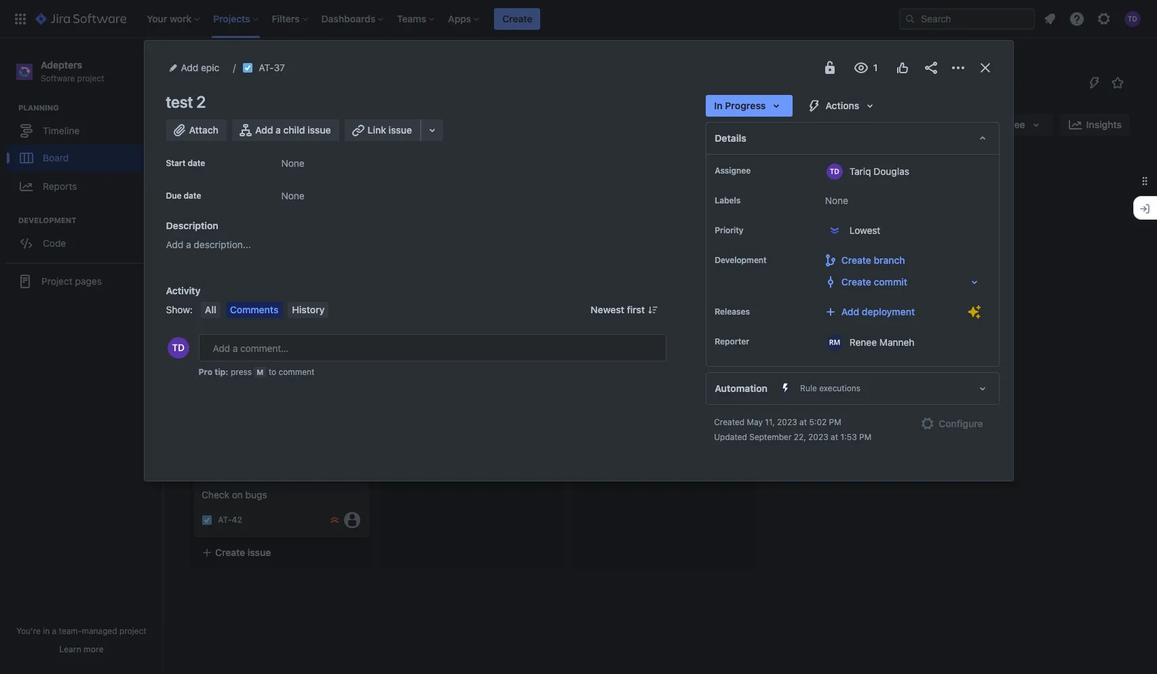 Task type: vqa. For each thing, say whether or not it's contained in the screenshot.
the Due
yes



Task type: describe. For each thing, give the bounding box(es) containing it.
add epic button
[[166, 60, 224, 76]]

at- for 37
[[259, 62, 274, 73]]

attach button
[[166, 119, 227, 141]]

link issue button
[[345, 119, 422, 141]]

1 horizontal spatial project
[[120, 627, 147, 637]]

create for first create issue button from the bottom of the page
[[215, 547, 245, 559]]

on
[[232, 490, 243, 501]]

attach
[[189, 124, 219, 136]]

project
[[41, 275, 72, 287]]

newest first
[[591, 304, 645, 316]]

branch
[[874, 255, 906, 266]]

assignee pin to top. only you can see pinned fields. image
[[754, 166, 765, 177]]

at-42
[[218, 515, 242, 526]]

insights button
[[1060, 114, 1130, 136]]

actions button
[[799, 95, 887, 117]]

test for test 5
[[202, 234, 218, 246]]

link
[[368, 124, 386, 136]]

description
[[166, 220, 218, 232]]

link web pages and more image
[[424, 122, 441, 139]]

planning group
[[7, 103, 162, 206]]

tariq for tariq douglas
[[850, 165, 871, 177]]

42
[[232, 515, 242, 526]]

37
[[274, 62, 285, 73]]

Add a comment… field
[[199, 335, 667, 362]]

timeline link
[[7, 118, 156, 145]]

rule
[[800, 384, 817, 394]]

0 vertical spatial pm
[[829, 418, 842, 428]]

reporter
[[715, 337, 750, 347]]

projects
[[190, 56, 226, 68]]

tip:
[[215, 367, 228, 377]]

actions image
[[950, 60, 966, 76]]

add a child issue
[[255, 124, 331, 136]]

activity
[[166, 285, 201, 297]]

september
[[750, 432, 792, 443]]

development
[[715, 255, 767, 265]]

check
[[202, 490, 229, 501]]

done
[[660, 442, 684, 454]]

pro
[[199, 367, 213, 377]]

1 create issue button from the top
[[193, 299, 370, 323]]

in
[[714, 100, 723, 111]]

create branch
[[842, 255, 906, 266]]

0 horizontal spatial at
[[800, 418, 807, 428]]

created
[[714, 418, 745, 428]]

deployment
[[862, 306, 915, 318]]

add for add a child issue
[[255, 124, 273, 136]]

0 horizontal spatial a
[[52, 627, 57, 637]]

close image
[[977, 60, 994, 76]]

project pages link
[[5, 268, 158, 295]]

learn
[[59, 645, 81, 655]]

2 create issue button from the top
[[193, 541, 370, 565]]

create issue for second create issue button from the bottom of the page
[[215, 305, 271, 316]]

rule executions
[[800, 384, 861, 394]]

22,
[[794, 432, 806, 443]]

adepters inside adepters software project
[[41, 59, 82, 71]]

details element
[[706, 122, 1000, 155]]

create banner
[[0, 0, 1158, 38]]

comments
[[230, 304, 279, 316]]

development
[[18, 216, 76, 225]]

adepters link
[[242, 54, 282, 71]]

reports link
[[7, 172, 156, 202]]

in progress button
[[706, 95, 793, 117]]

epic
[[201, 62, 219, 73]]

tariq douglas 3 issues
[[228, 201, 329, 213]]

to
[[269, 367, 276, 377]]

date for due date
[[184, 191, 201, 201]]

create branch link
[[820, 250, 968, 272]]

adepters left the copy link to issue image
[[242, 56, 282, 68]]

executions
[[820, 384, 861, 394]]

reports
[[43, 180, 77, 192]]

newest first image
[[648, 305, 659, 316]]

Search this board text field
[[191, 113, 254, 137]]

0 horizontal spatial 2023
[[777, 418, 798, 428]]

5:02
[[810, 418, 827, 428]]

bugs
[[246, 490, 267, 501]]

3
[[293, 201, 299, 213]]

board link
[[7, 145, 156, 172]]

vote options: no one has voted for this issue yet. image
[[894, 60, 911, 76]]

add for add deployment
[[842, 306, 860, 318]]

labels pin to top. only you can see pinned fields. image
[[744, 196, 754, 206]]

tariq douglas
[[850, 165, 910, 177]]

create for create commit dropdown button
[[842, 276, 872, 288]]

adepters software project
[[41, 59, 104, 83]]

renee
[[850, 336, 877, 348]]

date for start date
[[188, 158, 205, 168]]

adepters down "projects" link
[[190, 72, 255, 91]]

priority
[[715, 225, 744, 236]]

menu bar inside the test 2 'dialog'
[[198, 302, 332, 318]]

douglas for tariq douglas 3 issues
[[252, 201, 288, 213]]

Search field
[[900, 8, 1035, 30]]

automation element
[[706, 373, 1000, 405]]

all
[[205, 304, 216, 316]]

issue for first create issue button from the bottom of the page
[[248, 547, 271, 559]]

planning
[[18, 103, 59, 112]]

learn more
[[59, 645, 104, 655]]

in progress
[[714, 100, 766, 111]]

development pin to top. only you can see pinned fields. image
[[770, 255, 781, 266]]

due date
[[166, 191, 201, 201]]

actions
[[826, 100, 860, 111]]

unassigned image
[[344, 512, 361, 529]]

see
[[628, 442, 645, 454]]

lowest
[[850, 225, 881, 236]]



Task type: locate. For each thing, give the bounding box(es) containing it.
create inside create commit dropdown button
[[842, 276, 872, 288]]

douglas inside the test 2 'dialog'
[[874, 165, 910, 177]]

2
[[196, 92, 206, 111]]

1 horizontal spatial tariq
[[850, 165, 871, 177]]

at- inside the test 2 'dialog'
[[259, 62, 274, 73]]

a right in on the left bottom of page
[[52, 627, 57, 637]]

tariq for tariq douglas 3 issues
[[228, 201, 250, 213]]

m
[[257, 368, 264, 377]]

1 vertical spatial test
[[202, 234, 218, 246]]

at-
[[259, 62, 274, 73], [218, 515, 232, 526]]

open create commit dropdown image
[[966, 274, 983, 291]]

description...
[[194, 239, 251, 251]]

assignee
[[715, 166, 751, 176]]

pages
[[75, 275, 102, 287]]

create inside create branch link
[[842, 255, 872, 266]]

newest first button
[[583, 302, 667, 318]]

1 vertical spatial project
[[120, 627, 147, 637]]

first
[[627, 304, 645, 316]]

a
[[276, 124, 281, 136], [186, 239, 191, 251], [52, 627, 57, 637]]

you're
[[16, 627, 41, 637]]

code link
[[7, 230, 156, 257]]

1 horizontal spatial 2023
[[809, 432, 829, 443]]

0 vertical spatial task image
[[243, 62, 253, 73]]

1 horizontal spatial at-
[[259, 62, 274, 73]]

2 vertical spatial a
[[52, 627, 57, 637]]

insights
[[1087, 119, 1122, 130]]

0 vertical spatial test
[[166, 92, 193, 111]]

1 vertical spatial issues
[[686, 442, 715, 454]]

more
[[84, 645, 104, 655]]

timeline
[[43, 125, 80, 136]]

pro tip: press m to comment
[[199, 367, 315, 377]]

1 horizontal spatial test
[[202, 234, 218, 246]]

in
[[43, 627, 50, 637]]

create button
[[494, 8, 541, 30]]

check on bugs
[[202, 490, 267, 501]]

pm right 1:53
[[860, 432, 872, 443]]

issue for link issue button
[[389, 124, 412, 136]]

software
[[41, 73, 75, 83]]

at- for 42
[[218, 515, 232, 526]]

0 horizontal spatial tariq
[[228, 201, 250, 213]]

none for priority
[[825, 195, 849, 206]]

issues for tariq douglas 3 issues
[[302, 201, 329, 213]]

menu bar containing all
[[198, 302, 332, 318]]

press
[[231, 367, 252, 377]]

add inside add deployment dropdown button
[[842, 306, 860, 318]]

1 horizontal spatial at
[[831, 432, 838, 443]]

all button
[[201, 302, 220, 318]]

0 vertical spatial at-
[[259, 62, 274, 73]]

create for create branch link
[[842, 255, 872, 266]]

at-37
[[259, 62, 285, 73]]

1 vertical spatial 2023
[[809, 432, 829, 443]]

a for child
[[276, 124, 281, 136]]

show:
[[166, 304, 193, 316]]

a inside button
[[276, 124, 281, 136]]

douglas down details element
[[874, 165, 910, 177]]

progress
[[725, 100, 766, 111]]

learn more button
[[59, 645, 104, 656]]

0 horizontal spatial at-
[[218, 515, 232, 526]]

menu bar
[[198, 302, 332, 318]]

0 vertical spatial a
[[276, 124, 281, 136]]

1 horizontal spatial douglas
[[874, 165, 910, 177]]

at- left the copy link to issue image
[[259, 62, 274, 73]]

1 horizontal spatial issues
[[686, 442, 715, 454]]

project right software
[[77, 73, 104, 83]]

insights image
[[1068, 117, 1084, 133]]

jira software image
[[35, 11, 126, 27], [35, 11, 126, 27]]

history
[[292, 304, 325, 316]]

0 vertical spatial project
[[77, 73, 104, 83]]

0 vertical spatial issues
[[302, 201, 329, 213]]

task image up all
[[202, 273, 213, 284]]

search image
[[905, 13, 916, 24]]

add inside add epic dropdown button
[[181, 62, 198, 73]]

project inside adepters software project
[[77, 73, 104, 83]]

add a child issue button
[[232, 119, 339, 141]]

automations menu button icon image
[[1087, 74, 1103, 91]]

test left 5
[[202, 234, 218, 246]]

group by
[[932, 120, 971, 129]]

issues for see all done issues
[[686, 442, 715, 454]]

0 vertical spatial tariq
[[850, 165, 871, 177]]

add epic
[[181, 62, 219, 73]]

0 horizontal spatial douglas
[[252, 201, 288, 213]]

1 vertical spatial date
[[184, 191, 201, 201]]

add deployment button
[[820, 301, 985, 323]]

tariq
[[850, 165, 871, 177], [228, 201, 250, 213]]

1 horizontal spatial task image
[[243, 62, 253, 73]]

pm
[[829, 418, 842, 428], [860, 432, 872, 443]]

none for description
[[281, 190, 305, 202]]

highest image
[[329, 515, 340, 526]]

1 horizontal spatial pm
[[860, 432, 872, 443]]

douglas
[[874, 165, 910, 177], [252, 201, 288, 213]]

1:53
[[841, 432, 857, 443]]

1 create issue from the top
[[215, 305, 271, 316]]

1 vertical spatial create issue
[[215, 547, 271, 559]]

0 horizontal spatial test
[[166, 92, 193, 111]]

see all done issues link
[[606, 440, 723, 456]]

create issue up press
[[215, 305, 271, 316]]

1 vertical spatial at
[[831, 432, 838, 443]]

0 vertical spatial douglas
[[874, 165, 910, 177]]

do
[[214, 171, 226, 181]]

details
[[715, 132, 747, 144]]

add inside add a child issue button
[[255, 124, 273, 136]]

updated
[[714, 432, 747, 443]]

0 vertical spatial create issue button
[[193, 299, 370, 323]]

add for add epic
[[181, 62, 198, 73]]

1 vertical spatial at-
[[218, 515, 232, 526]]

issue down the "bugs" at the bottom of the page
[[248, 547, 271, 559]]

test
[[166, 92, 193, 111], [202, 234, 218, 246]]

issues right done
[[686, 442, 715, 454]]

create issue down '42'
[[215, 547, 271, 559]]

add a description...
[[166, 239, 251, 251]]

2023
[[777, 418, 798, 428], [809, 432, 829, 443]]

add left tariq douglas image
[[255, 124, 273, 136]]

development group
[[7, 215, 162, 262]]

1 horizontal spatial a
[[186, 239, 191, 251]]

no restrictions image
[[822, 60, 838, 76]]

may
[[747, 418, 763, 428]]

automation
[[715, 383, 768, 394]]

none
[[281, 158, 305, 169], [281, 190, 305, 202], [825, 195, 849, 206]]

create commit button
[[820, 272, 985, 293]]

issue right child
[[308, 124, 331, 136]]

at- right task image
[[218, 515, 232, 526]]

a down description
[[186, 239, 191, 251]]

project right managed
[[120, 627, 147, 637]]

0 vertical spatial create issue
[[215, 305, 271, 316]]

1 vertical spatial task image
[[202, 273, 213, 284]]

star adepters image
[[1110, 75, 1126, 91]]

issue right all button
[[248, 305, 271, 316]]

at left 5:02
[[800, 418, 807, 428]]

test for test 2
[[166, 92, 193, 111]]

link issue
[[368, 124, 412, 136]]

date up to
[[188, 158, 205, 168]]

project pages
[[41, 275, 102, 287]]

date right due
[[184, 191, 201, 201]]

projects link
[[190, 54, 226, 71]]

history button
[[288, 302, 329, 318]]

child
[[283, 124, 305, 136]]

a for description...
[[186, 239, 191, 251]]

test 2
[[166, 92, 206, 111]]

1 vertical spatial douglas
[[252, 201, 288, 213]]

issue right link
[[389, 124, 412, 136]]

2 create issue from the top
[[215, 547, 271, 559]]

add up renee
[[842, 306, 860, 318]]

copy link to issue image
[[282, 62, 293, 73]]

newest
[[591, 304, 625, 316]]

create inside the create button
[[503, 13, 533, 24]]

test 5
[[202, 234, 227, 246]]

issue for second create issue button from the bottom of the page
[[248, 305, 271, 316]]

all
[[648, 442, 658, 454]]

test 2 dialog
[[144, 41, 1013, 481]]

profile image of tariq douglas image
[[167, 337, 189, 359]]

a left tariq douglas image
[[276, 124, 281, 136]]

issues
[[302, 201, 329, 213], [686, 442, 715, 454]]

0 horizontal spatial project
[[77, 73, 104, 83]]

task image left the at-37 link
[[243, 62, 253, 73]]

2023 down 5:02
[[809, 432, 829, 443]]

group
[[932, 120, 959, 129]]

date
[[188, 158, 205, 168], [184, 191, 201, 201]]

add left epic
[[181, 62, 198, 73]]

create issue button up to
[[193, 299, 370, 323]]

comments button
[[226, 302, 283, 318]]

douglas for tariq douglas
[[874, 165, 910, 177]]

1 vertical spatial pm
[[860, 432, 872, 443]]

pm right 5:02
[[829, 418, 842, 428]]

share image
[[923, 60, 939, 76]]

at-42 link
[[218, 515, 242, 526]]

task image
[[243, 62, 253, 73], [202, 273, 213, 284]]

primary element
[[8, 0, 900, 38]]

create for second create issue button from the bottom of the page
[[215, 305, 245, 316]]

1 vertical spatial create issue button
[[193, 541, 370, 565]]

issues right 3
[[302, 201, 329, 213]]

at-37 link
[[259, 60, 285, 76]]

created may 11, 2023 at 5:02 pm updated september 22, 2023 at 1:53 pm
[[714, 418, 872, 443]]

2 horizontal spatial a
[[276, 124, 281, 136]]

you're in a team-managed project
[[16, 627, 147, 637]]

add down description
[[166, 239, 184, 251]]

0 horizontal spatial task image
[[202, 273, 213, 284]]

0 horizontal spatial issues
[[302, 201, 329, 213]]

add for add a description...
[[166, 239, 184, 251]]

task image
[[202, 515, 213, 526]]

to
[[200, 171, 212, 181]]

renee manneh
[[850, 336, 915, 348]]

managed
[[82, 627, 117, 637]]

create issue button down '42'
[[193, 541, 370, 565]]

create issue button
[[193, 299, 370, 323], [193, 541, 370, 565]]

0 vertical spatial at
[[800, 418, 807, 428]]

douglas left 3
[[252, 201, 288, 213]]

create issue for first create issue button from the bottom of the page
[[215, 547, 271, 559]]

to do
[[200, 171, 226, 181]]

by
[[961, 120, 971, 129]]

start date
[[166, 158, 205, 168]]

issue inside button
[[308, 124, 331, 136]]

create commit
[[842, 276, 908, 288]]

0 vertical spatial 2023
[[777, 418, 798, 428]]

tariq douglas image
[[282, 114, 304, 136]]

adepters up software
[[41, 59, 82, 71]]

start
[[166, 158, 186, 168]]

test left the 2
[[166, 92, 193, 111]]

0 vertical spatial date
[[188, 158, 205, 168]]

0 horizontal spatial pm
[[829, 418, 842, 428]]

1 vertical spatial a
[[186, 239, 191, 251]]

2023 right 11,
[[777, 418, 798, 428]]

1 vertical spatial tariq
[[228, 201, 250, 213]]

tariq inside the test 2 'dialog'
[[850, 165, 871, 177]]

test inside 'dialog'
[[166, 92, 193, 111]]

at left 1:53
[[831, 432, 838, 443]]



